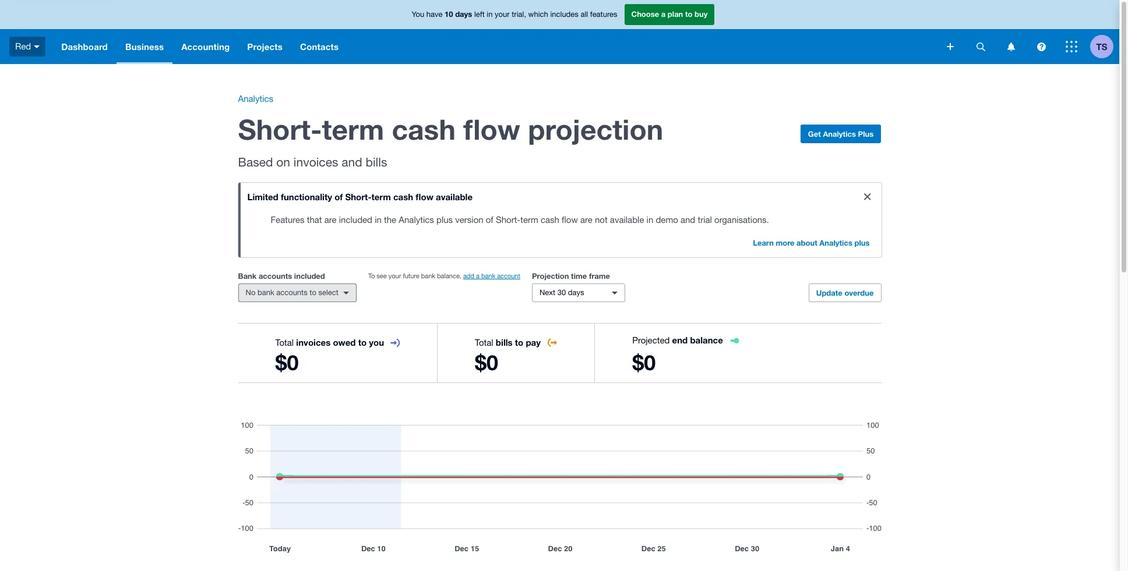 Task type: describe. For each thing, give the bounding box(es) containing it.
get
[[808, 129, 821, 139]]

total for you
[[275, 338, 294, 348]]

0 vertical spatial cash
[[392, 113, 456, 146]]

total invoices owed to you $0
[[275, 338, 384, 375]]

features
[[271, 215, 305, 225]]

2 vertical spatial cash
[[541, 215, 560, 225]]

short-term cash flow projection
[[238, 113, 664, 146]]

based
[[238, 155, 273, 169]]

1 horizontal spatial svg image
[[1066, 41, 1078, 52]]

organisations.
[[715, 215, 769, 225]]

update overdue button
[[809, 284, 882, 303]]

invoices inside total invoices owed to you $0
[[296, 338, 331, 348]]

included inside limited functionality of short-term cash flow available status
[[339, 215, 372, 225]]

plan
[[668, 9, 683, 19]]

projects button
[[239, 29, 291, 64]]

days inside "popup button"
[[568, 289, 584, 297]]

based on invoices and bills
[[238, 155, 387, 169]]

buy
[[695, 9, 708, 19]]

to inside total bills to pay $0
[[515, 338, 524, 348]]

no
[[246, 289, 256, 297]]

update
[[817, 289, 843, 298]]

account
[[497, 273, 521, 280]]

business
[[125, 41, 164, 52]]

1 vertical spatial cash
[[393, 192, 413, 202]]

limited functionality of short-term cash flow available status
[[238, 183, 882, 258]]

business button
[[117, 29, 173, 64]]

all
[[581, 10, 588, 19]]

projection
[[528, 113, 664, 146]]

limited
[[247, 192, 279, 202]]

your inside you have 10 days left in your trial, which includes all features
[[495, 10, 510, 19]]

learn
[[753, 238, 774, 248]]

analytics inside "button"
[[823, 129, 856, 139]]

select
[[319, 289, 339, 297]]

contacts
[[300, 41, 339, 52]]

0 horizontal spatial your
[[389, 273, 401, 280]]

ts button
[[1091, 29, 1120, 64]]

get analytics plus button
[[801, 125, 882, 143]]

10
[[445, 9, 453, 19]]

limited functionality of short-term cash flow available
[[247, 192, 473, 202]]

1 vertical spatial available
[[610, 215, 644, 225]]

the
[[384, 215, 396, 225]]

trial,
[[512, 10, 526, 19]]

add
[[463, 273, 474, 280]]

you
[[369, 338, 384, 348]]

balance
[[690, 335, 723, 346]]

accounts inside popup button
[[276, 289, 308, 297]]

0 vertical spatial of
[[335, 192, 343, 202]]

2 are from the left
[[581, 215, 593, 225]]

0 vertical spatial term
[[322, 113, 384, 146]]

3 $0 from the left
[[633, 350, 656, 375]]

frame
[[589, 272, 610, 281]]

includes
[[551, 10, 579, 19]]

choose a plan to buy
[[632, 9, 708, 19]]

not
[[595, 215, 608, 225]]

0 vertical spatial and
[[342, 155, 362, 169]]

projection time frame
[[532, 272, 610, 281]]

bank accounts included
[[238, 272, 325, 281]]

learn more about analytics plus link
[[746, 234, 877, 253]]

analytics right about
[[820, 238, 853, 248]]

see
[[377, 273, 387, 280]]

0 vertical spatial plus
[[437, 215, 453, 225]]

2 vertical spatial term
[[521, 215, 538, 225]]

1 horizontal spatial plus
[[855, 238, 870, 248]]

trial
[[698, 215, 712, 225]]

more
[[776, 238, 795, 248]]

choose
[[632, 9, 659, 19]]

bank
[[238, 272, 257, 281]]

future
[[403, 273, 420, 280]]

0 horizontal spatial in
[[375, 215, 382, 225]]

learn more about analytics plus
[[753, 238, 870, 248]]



Task type: vqa. For each thing, say whether or not it's contained in the screenshot.
the 'recommended icon'
no



Task type: locate. For each thing, give the bounding box(es) containing it.
1 vertical spatial flow
[[416, 192, 434, 202]]

0 vertical spatial included
[[339, 215, 372, 225]]

short- right the functionality
[[345, 192, 372, 202]]

pay
[[526, 338, 541, 348]]

on
[[276, 155, 290, 169]]

plus
[[858, 129, 874, 139]]

to for no bank accounts to select
[[310, 289, 316, 297]]

bank right add
[[481, 273, 496, 280]]

in left demo
[[647, 215, 654, 225]]

0 horizontal spatial short-
[[238, 113, 322, 146]]

ts
[[1097, 41, 1108, 52]]

2 horizontal spatial in
[[647, 215, 654, 225]]

1 vertical spatial of
[[486, 215, 494, 225]]

available
[[436, 192, 473, 202], [610, 215, 644, 225]]

1 horizontal spatial available
[[610, 215, 644, 225]]

left
[[474, 10, 485, 19]]

0 horizontal spatial total
[[275, 338, 294, 348]]

invoices
[[294, 155, 338, 169], [296, 338, 331, 348]]

svg image
[[1066, 41, 1078, 52], [1008, 42, 1015, 51]]

1 horizontal spatial flow
[[464, 113, 520, 146]]

no bank accounts to select button
[[238, 284, 357, 303]]

1 total from the left
[[275, 338, 294, 348]]

0 horizontal spatial available
[[436, 192, 473, 202]]

1 horizontal spatial $0
[[475, 350, 498, 375]]

1 vertical spatial your
[[389, 273, 401, 280]]

included up no bank accounts to select popup button on the left of the page
[[294, 272, 325, 281]]

1 horizontal spatial included
[[339, 215, 372, 225]]

have
[[427, 10, 443, 19]]

1 vertical spatial accounts
[[276, 289, 308, 297]]

in inside you have 10 days left in your trial, which includes all features
[[487, 10, 493, 19]]

available up version
[[436, 192, 473, 202]]

about
[[797, 238, 818, 248]]

features that are included in the analytics plus version of short-term cash flow are not available in demo and trial organisations.
[[271, 215, 769, 225]]

analytics right get
[[823, 129, 856, 139]]

1 vertical spatial days
[[568, 289, 584, 297]]

0 vertical spatial flow
[[464, 113, 520, 146]]

next
[[540, 289, 556, 297]]

1 horizontal spatial total
[[475, 338, 494, 348]]

of right version
[[486, 215, 494, 225]]

get analytics plus
[[808, 129, 874, 139]]

red
[[15, 41, 31, 51]]

days right "30" at the bottom of the page
[[568, 289, 584, 297]]

0 vertical spatial available
[[436, 192, 473, 202]]

analytics down "projects"
[[238, 94, 273, 104]]

bills inside total bills to pay $0
[[496, 338, 513, 348]]

contacts button
[[291, 29, 348, 64]]

cash
[[392, 113, 456, 146], [393, 192, 413, 202], [541, 215, 560, 225]]

svg image inside red popup button
[[34, 45, 40, 48]]

1 vertical spatial included
[[294, 272, 325, 281]]

red button
[[0, 29, 53, 64]]

features
[[590, 10, 618, 19]]

plus
[[437, 215, 453, 225], [855, 238, 870, 248]]

banner containing ts
[[0, 0, 1120, 64]]

included down limited functionality of short-term cash flow available
[[339, 215, 372, 225]]

accounting button
[[173, 29, 239, 64]]

1 vertical spatial short-
[[345, 192, 372, 202]]

1 vertical spatial plus
[[855, 238, 870, 248]]

and left trial
[[681, 215, 696, 225]]

0 horizontal spatial plus
[[437, 215, 453, 225]]

to left buy
[[685, 9, 693, 19]]

2 $0 from the left
[[475, 350, 498, 375]]

analytics right the at the top left
[[399, 215, 434, 225]]

projected end balance
[[633, 335, 723, 346]]

2 horizontal spatial short-
[[496, 215, 521, 225]]

invoices right 'on'
[[294, 155, 338, 169]]

2 vertical spatial flow
[[562, 215, 578, 225]]

total for $0
[[475, 338, 494, 348]]

0 horizontal spatial are
[[325, 215, 337, 225]]

total inside total invoices owed to you $0
[[275, 338, 294, 348]]

banner
[[0, 0, 1120, 64]]

analytics link
[[238, 94, 273, 104]]

2 vertical spatial short-
[[496, 215, 521, 225]]

total bills to pay $0
[[475, 338, 541, 375]]

version
[[455, 215, 484, 225]]

0 vertical spatial accounts
[[259, 272, 292, 281]]

and
[[342, 155, 362, 169], [681, 215, 696, 225]]

to left pay
[[515, 338, 524, 348]]

svg image
[[977, 42, 985, 51], [1037, 42, 1046, 51], [947, 43, 954, 50], [34, 45, 40, 48]]

1 horizontal spatial a
[[661, 9, 666, 19]]

overdue
[[845, 289, 874, 298]]

available right not
[[610, 215, 644, 225]]

0 horizontal spatial bank
[[258, 289, 274, 297]]

bills left pay
[[496, 338, 513, 348]]

your right see at the left top of the page
[[389, 273, 401, 280]]

0 horizontal spatial a
[[476, 273, 480, 280]]

total left pay
[[475, 338, 494, 348]]

projects
[[247, 41, 283, 52]]

close image
[[856, 185, 879, 209]]

1 $0 from the left
[[275, 350, 299, 375]]

bank right future
[[421, 273, 435, 280]]

that
[[307, 215, 322, 225]]

$0
[[275, 350, 299, 375], [475, 350, 498, 375], [633, 350, 656, 375]]

2 total from the left
[[475, 338, 494, 348]]

1 vertical spatial bills
[[496, 338, 513, 348]]

total
[[275, 338, 294, 348], [475, 338, 494, 348]]

owed
[[333, 338, 356, 348]]

in
[[487, 10, 493, 19], [375, 215, 382, 225], [647, 215, 654, 225]]

dashboard
[[61, 41, 108, 52]]

total down no bank accounts to select
[[275, 338, 294, 348]]

2 horizontal spatial $0
[[633, 350, 656, 375]]

bills up limited functionality of short-term cash flow available
[[366, 155, 387, 169]]

days
[[455, 9, 472, 19], [568, 289, 584, 297]]

0 vertical spatial invoices
[[294, 155, 338, 169]]

in right left
[[487, 10, 493, 19]]

accounts down bank accounts included
[[276, 289, 308, 297]]

plus down close 'image'
[[855, 238, 870, 248]]

flow
[[464, 113, 520, 146], [416, 192, 434, 202], [562, 215, 578, 225]]

0 horizontal spatial $0
[[275, 350, 299, 375]]

1 horizontal spatial bank
[[421, 273, 435, 280]]

1 horizontal spatial in
[[487, 10, 493, 19]]

0 horizontal spatial of
[[335, 192, 343, 202]]

to inside popup button
[[310, 289, 316, 297]]

you
[[412, 10, 424, 19]]

1 are from the left
[[325, 215, 337, 225]]

to see your future bank balance, add a bank account
[[368, 273, 521, 280]]

a left plan
[[661, 9, 666, 19]]

accounts up no bank accounts to select
[[259, 272, 292, 281]]

short-
[[238, 113, 322, 146], [345, 192, 372, 202], [496, 215, 521, 225]]

0 vertical spatial a
[[661, 9, 666, 19]]

1 vertical spatial a
[[476, 273, 480, 280]]

1 vertical spatial term
[[372, 192, 391, 202]]

to left you
[[358, 338, 367, 348]]

2 horizontal spatial flow
[[562, 215, 578, 225]]

in left the at the top left
[[375, 215, 382, 225]]

bank
[[421, 273, 435, 280], [481, 273, 496, 280], [258, 289, 274, 297]]

of right the functionality
[[335, 192, 343, 202]]

days right 10
[[455, 9, 472, 19]]

0 horizontal spatial svg image
[[1008, 42, 1015, 51]]

1 horizontal spatial short-
[[345, 192, 372, 202]]

0 vertical spatial days
[[455, 9, 472, 19]]

add a bank account link
[[463, 273, 521, 280]]

accounting
[[181, 41, 230, 52]]

are
[[325, 215, 337, 225], [581, 215, 593, 225]]

you have 10 days left in your trial, which includes all features
[[412, 9, 618, 19]]

to
[[368, 273, 375, 280]]

to left select
[[310, 289, 316, 297]]

and up limited functionality of short-term cash flow available
[[342, 155, 362, 169]]

0 horizontal spatial bills
[[366, 155, 387, 169]]

to inside total invoices owed to you $0
[[358, 338, 367, 348]]

0 vertical spatial your
[[495, 10, 510, 19]]

0 vertical spatial short-
[[238, 113, 322, 146]]

1 vertical spatial invoices
[[296, 338, 331, 348]]

invoices left owed
[[296, 338, 331, 348]]

are right that
[[325, 215, 337, 225]]

bank right no on the left
[[258, 289, 274, 297]]

are left not
[[581, 215, 593, 225]]

1 horizontal spatial bills
[[496, 338, 513, 348]]

of
[[335, 192, 343, 202], [486, 215, 494, 225]]

0 vertical spatial bills
[[366, 155, 387, 169]]

bills
[[366, 155, 387, 169], [496, 338, 513, 348]]

your
[[495, 10, 510, 19], [389, 273, 401, 280]]

time
[[571, 272, 587, 281]]

total inside total bills to pay $0
[[475, 338, 494, 348]]

projection
[[532, 272, 569, 281]]

1 horizontal spatial days
[[568, 289, 584, 297]]

$0 inside total invoices owed to you $0
[[275, 350, 299, 375]]

analytics
[[238, 94, 273, 104], [823, 129, 856, 139], [399, 215, 434, 225], [820, 238, 853, 248]]

which
[[528, 10, 548, 19]]

end
[[672, 335, 688, 346]]

2 horizontal spatial bank
[[481, 273, 496, 280]]

your left trial,
[[495, 10, 510, 19]]

1 horizontal spatial your
[[495, 10, 510, 19]]

0 horizontal spatial included
[[294, 272, 325, 281]]

a right add
[[476, 273, 480, 280]]

to for choose a plan to buy
[[685, 9, 693, 19]]

0 horizontal spatial flow
[[416, 192, 434, 202]]

1 vertical spatial and
[[681, 215, 696, 225]]

$0 inside total bills to pay $0
[[475, 350, 498, 375]]

to
[[685, 9, 693, 19], [310, 289, 316, 297], [358, 338, 367, 348], [515, 338, 524, 348]]

accounts
[[259, 272, 292, 281], [276, 289, 308, 297]]

1 horizontal spatial of
[[486, 215, 494, 225]]

projected
[[633, 336, 670, 346]]

dashboard link
[[53, 29, 117, 64]]

plus left version
[[437, 215, 453, 225]]

next 30 days button
[[532, 284, 625, 303]]

and inside limited functionality of short-term cash flow available status
[[681, 215, 696, 225]]

no bank accounts to select
[[246, 289, 339, 297]]

functionality
[[281, 192, 332, 202]]

1 horizontal spatial are
[[581, 215, 593, 225]]

included
[[339, 215, 372, 225], [294, 272, 325, 281]]

balance,
[[437, 273, 462, 280]]

to for total invoices owed to you $0
[[358, 338, 367, 348]]

next 30 days
[[540, 289, 584, 297]]

0 horizontal spatial days
[[455, 9, 472, 19]]

bank inside no bank accounts to select popup button
[[258, 289, 274, 297]]

1 horizontal spatial and
[[681, 215, 696, 225]]

30
[[558, 289, 566, 297]]

short- right version
[[496, 215, 521, 225]]

0 horizontal spatial and
[[342, 155, 362, 169]]

short- up 'on'
[[238, 113, 322, 146]]

demo
[[656, 215, 678, 225]]

update overdue
[[817, 289, 874, 298]]



